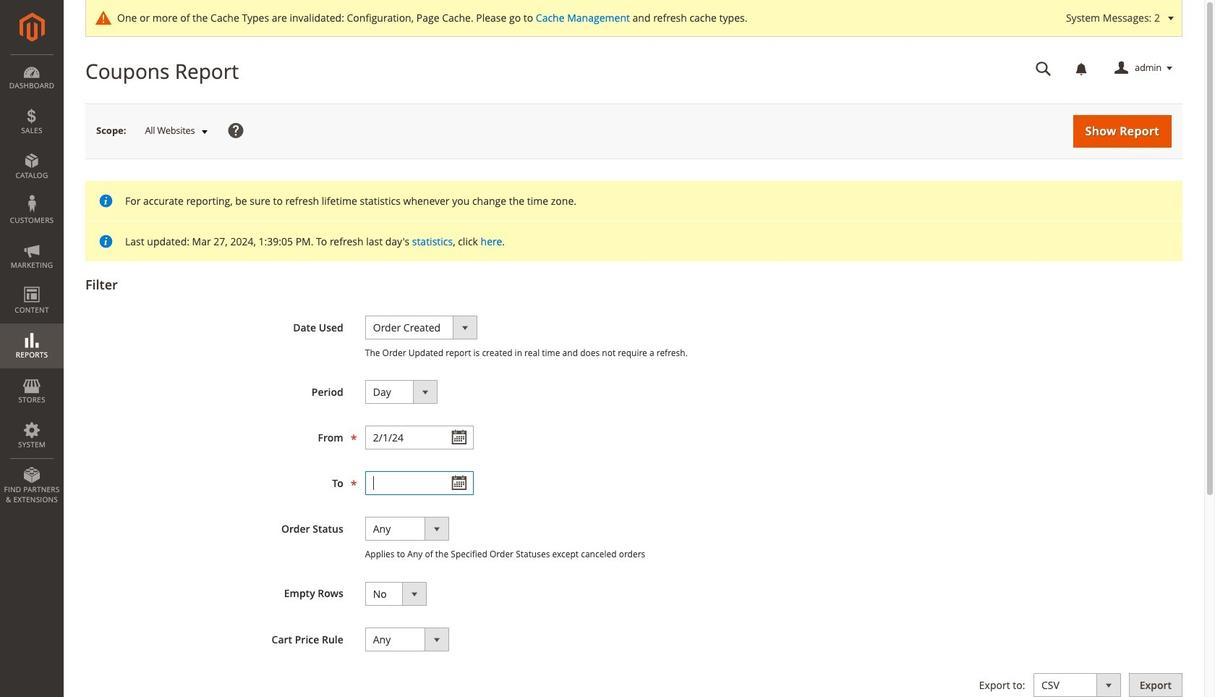 Task type: locate. For each thing, give the bounding box(es) containing it.
menu bar
[[0, 54, 64, 512]]

magento admin panel image
[[19, 12, 45, 42]]

None text field
[[1026, 56, 1063, 81]]

None text field
[[365, 426, 474, 450], [365, 471, 474, 495], [365, 426, 474, 450], [365, 471, 474, 495]]



